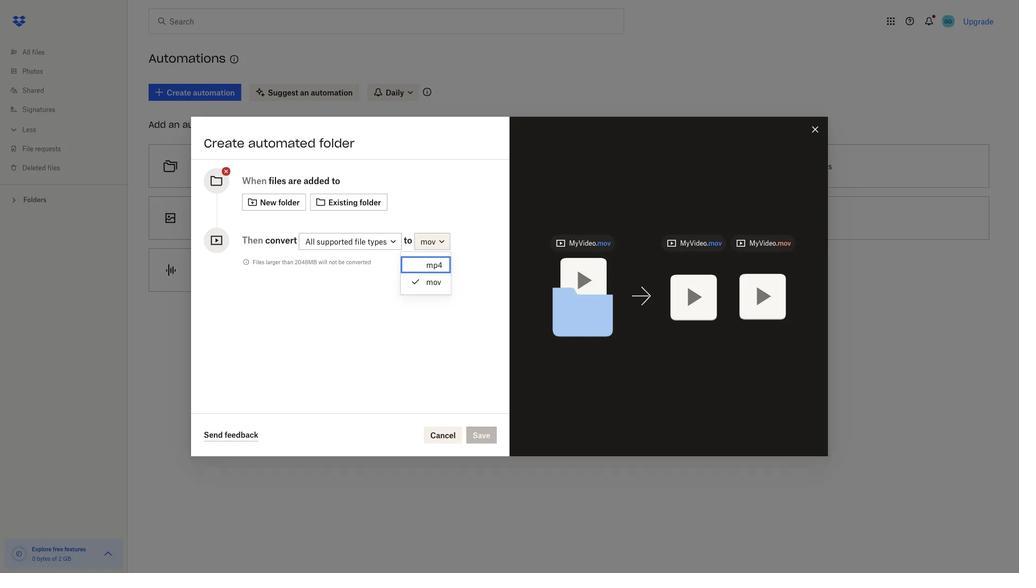 Task type: vqa. For each thing, say whether or not it's contained in the screenshot.
add an automation main content
yes



Task type: describe. For each thing, give the bounding box(es) containing it.
to inside button
[[804, 162, 811, 171]]

convert files to pdfs
[[758, 162, 832, 171]]

format for audio
[[239, 266, 263, 275]]

added
[[304, 176, 330, 186]]

renames
[[526, 162, 557, 171]]

all files link
[[8, 42, 127, 62]]

will
[[318, 259, 327, 265]]

files are added to
[[269, 176, 340, 186]]

choose an image format to convert files to
[[192, 214, 341, 223]]

deleted
[[22, 164, 46, 172]]

than
[[282, 259, 293, 265]]

list containing all files
[[0, 36, 127, 185]]

be
[[338, 259, 345, 265]]

mov inside dropdown button
[[421, 237, 436, 246]]

to right videos
[[609, 214, 616, 223]]

signatures link
[[8, 100, 127, 119]]

set a rule that renames files button
[[427, 140, 710, 192]]

features
[[64, 546, 86, 553]]

2 myvideo. mov from the left
[[680, 239, 722, 247]]

files
[[253, 259, 264, 265]]

create automated folder
[[204, 136, 355, 151]]

convert for audio
[[274, 266, 300, 275]]

files down added
[[317, 214, 332, 223]]

to up then convert
[[280, 214, 287, 223]]

convert
[[758, 162, 786, 171]]

to left sort
[[259, 162, 266, 171]]

convert files to pdfs button
[[710, 140, 993, 192]]

files right all
[[32, 48, 45, 56]]

free
[[53, 546, 63, 553]]

to down larger
[[265, 266, 272, 275]]

dropbox image
[[8, 11, 30, 32]]

rule
[[495, 162, 508, 171]]

signatures
[[22, 105, 55, 113]]

1 myvideo. mov from the left
[[569, 239, 611, 247]]

choose for choose an image format to convert files to
[[192, 214, 218, 223]]

folder
[[319, 136, 355, 151]]

files inside button
[[788, 162, 802, 171]]

sort
[[268, 162, 281, 171]]

are
[[288, 176, 301, 186]]

choose for choose a file format to convert videos to
[[475, 214, 501, 223]]

files larger than 2048mb will not be converted
[[253, 259, 371, 265]]

file for choose a file format to convert videos to
[[509, 214, 520, 223]]

deleted files link
[[8, 158, 127, 177]]

explore
[[32, 546, 52, 553]]

category
[[226, 162, 257, 171]]

by
[[300, 162, 308, 171]]

a for choose a category to sort files by
[[220, 162, 224, 171]]

then
[[242, 235, 263, 245]]

all files
[[22, 48, 45, 56]]

less
[[22, 126, 36, 133]]

files right renames
[[559, 162, 573, 171]]

file for choose a file format to convert audio files to
[[226, 266, 237, 275]]

explore free features 0 bytes of 2 gb
[[32, 546, 86, 562]]

set a rule that renames files
[[475, 162, 573, 171]]

videos
[[585, 214, 607, 223]]

choose an image format to convert files to button
[[144, 192, 427, 244]]

choose for choose a category to sort files by
[[192, 162, 218, 171]]

choose a file format to convert videos to
[[475, 214, 616, 223]]

to up be
[[334, 214, 341, 223]]

not
[[329, 259, 337, 265]]

requests
[[35, 145, 61, 153]]

shared
[[22, 86, 44, 94]]

file requests
[[22, 145, 61, 153]]

less image
[[8, 124, 19, 135]]

to down be
[[340, 266, 347, 275]]

pdfs
[[813, 162, 832, 171]]

gb
[[63, 555, 71, 562]]

choose a file format to convert videos to button
[[427, 192, 710, 244]]

image
[[231, 214, 253, 223]]

to left mov dropdown button
[[404, 235, 412, 245]]

an for add
[[169, 119, 180, 130]]



Task type: locate. For each thing, give the bounding box(es) containing it.
convert inside create automated folder "dialog"
[[265, 235, 297, 245]]

convert for files
[[289, 214, 315, 223]]

converted
[[346, 259, 371, 265]]

file requests link
[[8, 139, 127, 158]]

myvideo. mov
[[569, 239, 611, 247], [680, 239, 722, 247], [749, 239, 791, 247]]

of
[[52, 555, 57, 562]]

files
[[32, 48, 45, 56], [283, 162, 298, 171], [559, 162, 573, 171], [788, 162, 802, 171], [48, 164, 60, 172], [269, 176, 286, 186], [317, 214, 332, 223], [323, 266, 338, 275]]

a for set a rule that renames files
[[489, 162, 493, 171]]

add
[[149, 119, 166, 130]]

convert inside choose a file format to convert audio files to button
[[274, 266, 300, 275]]

add an automation
[[149, 119, 234, 130]]

1 horizontal spatial file
[[509, 214, 520, 223]]

automated
[[248, 136, 315, 151]]

an right add
[[169, 119, 180, 130]]

all
[[22, 48, 30, 56]]

file
[[509, 214, 520, 223], [226, 266, 237, 275]]

0 horizontal spatial myvideo.
[[569, 239, 597, 247]]

choose inside choose a category to sort files by button
[[192, 162, 218, 171]]

0 horizontal spatial myvideo. mov
[[569, 239, 611, 247]]

click to watch a demo video image
[[228, 53, 241, 66]]

convert
[[289, 214, 315, 223], [557, 214, 583, 223], [265, 235, 297, 245], [274, 266, 300, 275]]

then convert
[[242, 235, 297, 245]]

choose a category to sort files by button
[[144, 140, 427, 192]]

2 horizontal spatial myvideo.
[[749, 239, 778, 247]]

choose
[[192, 162, 218, 171], [192, 214, 218, 223], [475, 214, 501, 223], [192, 266, 218, 275]]

larger
[[266, 259, 280, 265]]

2 horizontal spatial myvideo. mov
[[749, 239, 791, 247]]

convert down 'files are added to'
[[289, 214, 315, 223]]

to
[[259, 162, 266, 171], [804, 162, 811, 171], [332, 176, 340, 186], [280, 214, 287, 223], [334, 214, 341, 223], [548, 214, 555, 223], [609, 214, 616, 223], [404, 235, 412, 245], [265, 266, 272, 275], [340, 266, 347, 275]]

files left by
[[283, 162, 298, 171]]

to left videos
[[548, 214, 555, 223]]

a for choose a file format to convert audio files to
[[220, 266, 224, 275]]

that
[[510, 162, 524, 171]]

2048mb
[[295, 259, 317, 265]]

an for choose
[[220, 214, 229, 223]]

2
[[58, 555, 62, 562]]

2 myvideo. from the left
[[680, 239, 708, 247]]

1 myvideo. from the left
[[569, 239, 597, 247]]

files right the "convert"
[[788, 162, 802, 171]]

choose inside choose an image format to convert files to button
[[192, 214, 218, 223]]

to left pdfs
[[804, 162, 811, 171]]

list
[[0, 36, 127, 185]]

0 horizontal spatial file
[[226, 266, 237, 275]]

1 horizontal spatial myvideo.
[[680, 239, 708, 247]]

1 vertical spatial an
[[220, 214, 229, 223]]

0
[[32, 555, 35, 562]]

choose for choose a file format to convert audio files to
[[192, 266, 218, 275]]

an inside button
[[220, 214, 229, 223]]

photos link
[[8, 62, 127, 81]]

convert inside choose a file format to convert videos to button
[[557, 214, 583, 223]]

1 vertical spatial file
[[226, 266, 237, 275]]

mov button
[[414, 233, 450, 250]]

photos
[[22, 67, 43, 75]]

convert inside choose an image format to convert files to button
[[289, 214, 315, 223]]

1 horizontal spatial myvideo. mov
[[680, 239, 722, 247]]

audio
[[302, 266, 321, 275]]

convert down than
[[274, 266, 300, 275]]

files down not at the top left of page
[[323, 266, 338, 275]]

deleted files
[[22, 164, 60, 172]]

set
[[475, 162, 487, 171]]

to right added
[[332, 176, 340, 186]]

format for videos
[[522, 214, 546, 223]]

mov radio item
[[401, 273, 451, 290]]

choose inside choose a file format to convert audio files to button
[[192, 266, 218, 275]]

an
[[169, 119, 180, 130], [220, 214, 229, 223]]

a for choose a file format to convert videos to
[[503, 214, 507, 223]]

choose a file format to convert audio files to
[[192, 266, 347, 275]]

add an automation main content
[[144, 76, 1019, 573]]

automation
[[182, 119, 234, 130]]

shared link
[[8, 81, 127, 100]]

create
[[204, 136, 244, 151]]

folders button
[[0, 192, 127, 207]]

convert up than
[[265, 235, 297, 245]]

mov
[[421, 237, 436, 246], [597, 239, 611, 247], [708, 239, 722, 247], [778, 239, 791, 247], [426, 277, 441, 286]]

quota usage element
[[11, 546, 28, 563]]

mp4
[[426, 260, 442, 269]]

0 horizontal spatial an
[[169, 119, 180, 130]]

upgrade
[[963, 17, 994, 26]]

choose a category to sort files by
[[192, 162, 308, 171]]

myvideo.
[[569, 239, 597, 247], [680, 239, 708, 247], [749, 239, 778, 247]]

3 myvideo. mov from the left
[[749, 239, 791, 247]]

files down sort
[[269, 176, 286, 186]]

upgrade link
[[963, 17, 994, 26]]

0 vertical spatial an
[[169, 119, 180, 130]]

folders
[[23, 196, 46, 204]]

bytes
[[37, 555, 50, 562]]

convert for videos
[[557, 214, 583, 223]]

format down renames
[[522, 214, 546, 223]]

automations
[[149, 51, 226, 66]]

files inside create automated folder "dialog"
[[269, 176, 286, 186]]

an left image
[[220, 214, 229, 223]]

create automated folder dialog
[[191, 117, 828, 456]]

when
[[242, 176, 267, 186]]

choose a file format to convert audio files to button
[[144, 244, 427, 296]]

choose inside choose a file format to convert videos to button
[[475, 214, 501, 223]]

0 vertical spatial file
[[509, 214, 520, 223]]

files right deleted
[[48, 164, 60, 172]]

a
[[220, 162, 224, 171], [489, 162, 493, 171], [503, 214, 507, 223], [220, 266, 224, 275]]

format down files on the top left of page
[[239, 266, 263, 275]]

mov inside radio item
[[426, 277, 441, 286]]

3 myvideo. from the left
[[749, 239, 778, 247]]

format up then convert
[[255, 214, 278, 223]]

convert left videos
[[557, 214, 583, 223]]

format
[[255, 214, 278, 223], [522, 214, 546, 223], [239, 266, 263, 275]]

file
[[22, 145, 33, 153]]

format for files
[[255, 214, 278, 223]]

1 horizontal spatial an
[[220, 214, 229, 223]]



